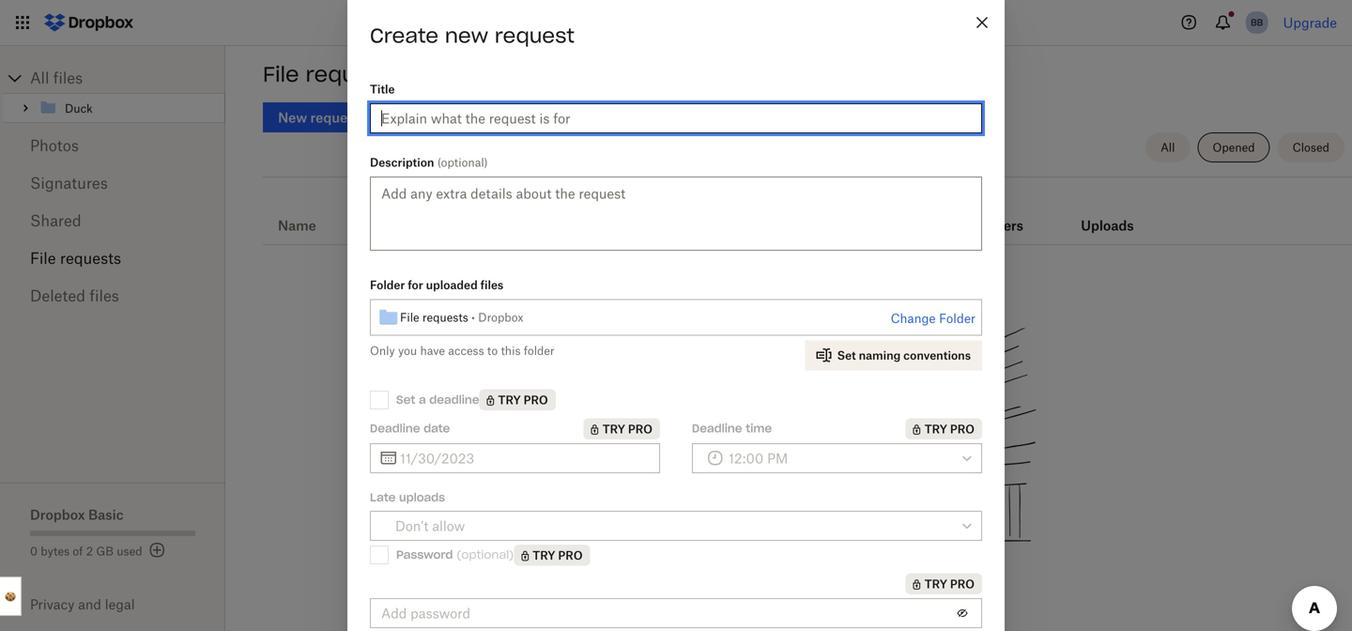 Task type: vqa. For each thing, say whether or not it's contained in the screenshot.
"bytes"
yes



Task type: locate. For each thing, give the bounding box(es) containing it.
files inside tree
[[53, 69, 83, 87]]

) down file at the left top of page
[[484, 155, 488, 170]]

time
[[746, 421, 772, 436]]

set left a
[[396, 392, 415, 407]]

Title text field
[[381, 108, 971, 129]]

Add password password field
[[381, 603, 948, 624]]

0 vertical spatial )
[[484, 155, 488, 170]]

1 vertical spatial file requests
[[30, 249, 121, 267]]

gb
[[96, 544, 114, 558]]

1 horizontal spatial file requests
[[263, 61, 402, 87]]

optional down learn about file requests
[[441, 155, 484, 170]]

0
[[30, 544, 38, 558]]

1 horizontal spatial folder
[[939, 311, 976, 326]]

files down dropbox logo - go to the homepage
[[53, 69, 83, 87]]

0 horizontal spatial file
[[30, 249, 56, 267]]

deadline
[[370, 421, 420, 436], [692, 421, 743, 436]]

naming
[[859, 349, 901, 363]]

file requests down create
[[263, 61, 402, 87]]

set inside button
[[838, 349, 856, 363]]

deleted files
[[30, 287, 119, 305]]

have
[[420, 344, 445, 358]]

requests
[[306, 61, 402, 87], [491, 109, 545, 125], [60, 249, 121, 267], [423, 310, 469, 325]]

all for all
[[1161, 140, 1176, 155]]

all inside 'button'
[[1161, 140, 1176, 155]]

folder for uploaded files
[[370, 278, 504, 292]]

file requests inside file requests "link"
[[30, 249, 121, 267]]

0 horizontal spatial column header
[[561, 192, 674, 237]]

( right description
[[437, 155, 441, 170]]

0 horizontal spatial files
[[53, 69, 83, 87]]

requests inside "link"
[[60, 249, 121, 267]]

deleted files link
[[30, 277, 195, 315]]

0 horizontal spatial folder
[[370, 278, 405, 292]]

1 vertical spatial set
[[396, 392, 415, 407]]

0 vertical spatial file
[[263, 61, 299, 87]]

file
[[468, 109, 487, 125]]

) right password
[[509, 548, 514, 562]]

global header element
[[0, 0, 1353, 46]]

you
[[398, 344, 417, 358]]

requests inside create new request dialog
[[423, 310, 469, 325]]

optional for password ( optional )
[[462, 548, 509, 562]]

folder up the conventions
[[939, 311, 976, 326]]

dropbox up bytes
[[30, 507, 85, 523]]

all inside tree
[[30, 69, 49, 87]]

legal
[[105, 597, 135, 612]]

folder left for
[[370, 278, 405, 292]]

to
[[487, 344, 498, 358]]

1 horizontal spatial (
[[457, 548, 462, 562]]

file
[[263, 61, 299, 87], [30, 249, 56, 267], [400, 310, 420, 325]]

deadline down a
[[370, 421, 420, 436]]

1 horizontal spatial column header
[[951, 192, 1027, 237]]

2
[[86, 544, 93, 558]]

set a deadline
[[396, 392, 480, 407]]

upgrade link
[[1284, 15, 1338, 31]]

2 horizontal spatial column header
[[1081, 192, 1157, 237]]

0 vertical spatial file requests
[[263, 61, 402, 87]]

photos link
[[30, 127, 195, 164]]

deadline for deadline date
[[370, 421, 420, 436]]

try pro
[[498, 393, 548, 407], [603, 422, 653, 436], [925, 422, 975, 436], [533, 548, 583, 562], [925, 577, 975, 591]]

pro trial element
[[480, 389, 556, 411], [584, 418, 660, 439], [906, 418, 983, 439], [514, 545, 590, 566], [906, 573, 983, 594]]

1 vertical spatial dropbox
[[30, 507, 85, 523]]

0 horizontal spatial dropbox
[[30, 507, 85, 523]]

name row
[[263, 184, 1353, 245]]

2 column header from the left
[[951, 192, 1027, 237]]

folder inside change folder "button"
[[939, 311, 976, 326]]

1 horizontal spatial dropbox
[[478, 310, 524, 325]]

0 vertical spatial optional
[[441, 155, 484, 170]]

0 horizontal spatial all
[[30, 69, 49, 87]]

2 horizontal spatial file
[[400, 310, 420, 325]]

2 vertical spatial file
[[400, 310, 420, 325]]

late uploads
[[370, 490, 445, 505]]

1 vertical spatial )
[[509, 548, 514, 562]]

set left naming
[[838, 349, 856, 363]]

2 deadline from the left
[[692, 421, 743, 436]]

0 horizontal spatial file requests
[[30, 249, 121, 267]]

pro
[[524, 393, 548, 407], [628, 422, 653, 436], [951, 422, 975, 436], [558, 548, 583, 562], [951, 577, 975, 591]]

try
[[498, 393, 521, 407], [603, 422, 626, 436], [925, 422, 948, 436], [533, 548, 556, 562], [925, 577, 948, 591]]

files down file requests "link"
[[90, 287, 119, 305]]

closed
[[1293, 140, 1330, 155]]

create new request
[[370, 23, 575, 48]]

for
[[408, 278, 423, 292]]

0 horizontal spatial (
[[437, 155, 441, 170]]

optional for description ( optional )
[[441, 155, 484, 170]]

column header
[[561, 192, 674, 237], [951, 192, 1027, 237], [1081, 192, 1157, 237]]

( right password
[[457, 548, 462, 562]]

dropbox
[[478, 310, 524, 325], [30, 507, 85, 523]]

files right uploaded
[[481, 278, 504, 292]]

1 deadline from the left
[[370, 421, 420, 436]]

0 vertical spatial (
[[437, 155, 441, 170]]

privacy and legal link
[[30, 597, 225, 612]]

1 vertical spatial file
[[30, 249, 56, 267]]

all button
[[1146, 132, 1191, 163]]

requests left •
[[423, 310, 469, 325]]

1 vertical spatial optional
[[462, 548, 509, 562]]

only you have access to this folder
[[370, 344, 555, 358]]

0 vertical spatial all
[[30, 69, 49, 87]]

files for deleted files
[[90, 287, 119, 305]]

0 horizontal spatial deadline
[[370, 421, 420, 436]]

0 vertical spatial set
[[838, 349, 856, 363]]

0 horizontal spatial )
[[484, 155, 488, 170]]

file requests
[[263, 61, 402, 87], [30, 249, 121, 267]]

1 vertical spatial (
[[457, 548, 462, 562]]

2 horizontal spatial files
[[481, 278, 504, 292]]

0 vertical spatial folder
[[370, 278, 405, 292]]

folder
[[524, 344, 555, 358]]

1 horizontal spatial set
[[838, 349, 856, 363]]

0 horizontal spatial set
[[396, 392, 415, 407]]

1 horizontal spatial )
[[509, 548, 514, 562]]

set
[[838, 349, 856, 363], [396, 392, 415, 407]]

3 column header from the left
[[1081, 192, 1157, 237]]

all
[[30, 69, 49, 87], [1161, 140, 1176, 155]]

bytes
[[41, 544, 70, 558]]

all files
[[30, 69, 83, 87]]

this
[[501, 344, 521, 358]]

title
[[370, 82, 395, 96]]

dropbox right •
[[478, 310, 524, 325]]

1 vertical spatial folder
[[939, 311, 976, 326]]

deadline time
[[692, 421, 772, 436]]

late
[[370, 490, 396, 505]]

0 bytes of 2 gb used
[[30, 544, 142, 558]]

files
[[53, 69, 83, 87], [481, 278, 504, 292], [90, 287, 119, 305]]

only
[[370, 344, 395, 358]]

1 horizontal spatial deadline
[[692, 421, 743, 436]]

None text field
[[400, 448, 649, 469]]

(
[[437, 155, 441, 170], [457, 548, 462, 562]]

set for set naming conventions
[[838, 349, 856, 363]]

requests up deleted files
[[60, 249, 121, 267]]

1 horizontal spatial files
[[90, 287, 119, 305]]

deleted
[[30, 287, 86, 305]]

opened button
[[1198, 132, 1271, 163]]

optional right password
[[462, 548, 509, 562]]

all up photos
[[30, 69, 49, 87]]

deadline for deadline time
[[692, 421, 743, 436]]

of
[[73, 544, 83, 558]]

set for set a deadline
[[396, 392, 415, 407]]

0 vertical spatial dropbox
[[478, 310, 524, 325]]

1 vertical spatial all
[[1161, 140, 1176, 155]]

folder
[[370, 278, 405, 292], [939, 311, 976, 326]]

optional
[[441, 155, 484, 170], [462, 548, 509, 562]]

used
[[117, 544, 142, 558]]

upgrade
[[1284, 15, 1338, 31]]

file requests up deleted files
[[30, 249, 121, 267]]

need something from someone?
[[629, 600, 986, 627]]

requests down create
[[306, 61, 402, 87]]

)
[[484, 155, 488, 170], [509, 548, 514, 562]]

all left opened
[[1161, 140, 1176, 155]]

•
[[472, 310, 475, 325]]

deadline left time
[[692, 421, 743, 436]]

requests right file at the left top of page
[[491, 109, 545, 125]]

1 horizontal spatial all
[[1161, 140, 1176, 155]]

change
[[891, 311, 936, 326]]

uploads
[[399, 490, 445, 505]]



Task type: describe. For each thing, give the bounding box(es) containing it.
Add any extra details about the request text field
[[370, 177, 983, 251]]

privacy
[[30, 597, 75, 612]]

photos
[[30, 136, 79, 155]]

set naming conventions button
[[806, 341, 983, 371]]

password ( optional )
[[396, 548, 514, 562]]

files for all files
[[53, 69, 83, 87]]

learn about file requests
[[390, 109, 545, 125]]

1 horizontal spatial file
[[263, 61, 299, 87]]

conventions
[[904, 349, 971, 363]]

files inside create new request dialog
[[481, 278, 504, 292]]

basic
[[88, 507, 124, 523]]

deadline date
[[370, 421, 450, 436]]

learn
[[390, 109, 425, 125]]

1 column header from the left
[[561, 192, 674, 237]]

password
[[396, 548, 453, 562]]

something
[[692, 600, 806, 627]]

access
[[448, 344, 484, 358]]

name
[[278, 217, 316, 233]]

file inside create new request dialog
[[400, 310, 420, 325]]

uploaded
[[426, 278, 478, 292]]

date
[[424, 421, 450, 436]]

opened
[[1213, 140, 1256, 155]]

create new request dialog
[[348, 0, 1005, 631]]

shared
[[30, 211, 81, 230]]

deadline
[[430, 392, 480, 407]]

( for password
[[457, 548, 462, 562]]

about
[[429, 109, 465, 125]]

get more space image
[[146, 539, 169, 562]]

new
[[445, 23, 489, 48]]

dropbox inside create new request dialog
[[478, 310, 524, 325]]

file requests link
[[30, 240, 195, 277]]

closed button
[[1278, 132, 1345, 163]]

all files link
[[30, 63, 225, 93]]

a
[[419, 392, 426, 407]]

signatures link
[[30, 164, 195, 202]]

description
[[370, 155, 434, 170]]

from
[[813, 600, 864, 627]]

learn about file requests link
[[390, 109, 545, 125]]

dropbox basic
[[30, 507, 124, 523]]

) for description ( optional )
[[484, 155, 488, 170]]

privacy and legal
[[30, 597, 135, 612]]

create
[[370, 23, 439, 48]]

and
[[78, 597, 101, 612]]

) for password ( optional )
[[509, 548, 514, 562]]

( for description
[[437, 155, 441, 170]]

shared link
[[30, 202, 195, 240]]

someone?
[[871, 600, 986, 627]]

change folder button
[[891, 307, 976, 330]]

request
[[495, 23, 575, 48]]

all for all files
[[30, 69, 49, 87]]

set naming conventions
[[838, 349, 971, 363]]

file requests • dropbox
[[400, 310, 524, 325]]

need
[[629, 600, 686, 627]]

dropbox logo - go to the homepage image
[[38, 8, 140, 38]]

description ( optional )
[[370, 155, 488, 170]]

signatures
[[30, 174, 108, 192]]

all files tree
[[3, 63, 225, 123]]

file inside "link"
[[30, 249, 56, 267]]

change folder
[[891, 311, 976, 326]]



